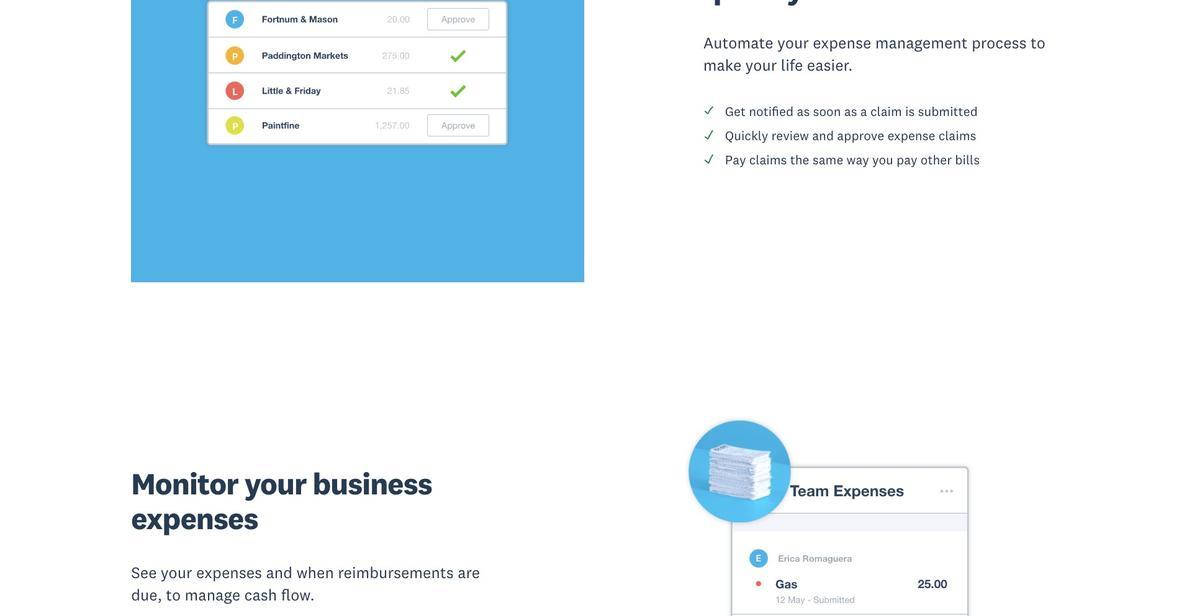 Task type: vqa. For each thing, say whether or not it's contained in the screenshot.
OR within reconcile bank transactions using rules or by accepting a suggested match
no



Task type: locate. For each thing, give the bounding box(es) containing it.
1 vertical spatial to
[[166, 586, 181, 606]]

0 vertical spatial claims
[[939, 127, 977, 144]]

pay claims the same way you pay other bills
[[725, 151, 980, 168]]

flow.
[[281, 586, 315, 606]]

1 vertical spatial claims
[[750, 151, 787, 168]]

0 vertical spatial included image
[[704, 129, 715, 140]]

0 vertical spatial expense
[[813, 33, 872, 53]]

0 vertical spatial to
[[1031, 33, 1046, 53]]

your inside monitor your business expenses
[[245, 465, 307, 503]]

expense up easier.
[[813, 33, 872, 53]]

review
[[772, 127, 809, 144]]

1 horizontal spatial expense
[[888, 127, 936, 144]]

reimbursements
[[338, 564, 454, 583]]

expenses inside monitor your business expenses
[[131, 500, 258, 538]]

to right process on the top right
[[1031, 33, 1046, 53]]

see
[[131, 564, 157, 583]]

0 vertical spatial expenses
[[131, 500, 258, 538]]

same
[[813, 151, 844, 168]]

1 horizontal spatial and
[[813, 127, 834, 144]]

business
[[313, 465, 432, 503]]

1 vertical spatial expense
[[888, 127, 936, 144]]

1 vertical spatial expenses
[[196, 564, 262, 583]]

see your expenses and when reimbursements are due, to manage cash flow.
[[131, 564, 480, 606]]

expense down is
[[888, 127, 936, 144]]

your
[[778, 33, 809, 53], [746, 55, 777, 75], [245, 465, 307, 503], [161, 564, 192, 583]]

and up flow.
[[266, 564, 293, 583]]

included image down included icon in the top right of the page
[[704, 129, 715, 140]]

pay
[[725, 151, 746, 168]]

the
[[790, 151, 810, 168]]

2 included image from the top
[[704, 153, 715, 164]]

and down "soon"
[[813, 127, 834, 144]]

claims made by an employee are ticked when they're approved on the screen. image
[[131, 0, 584, 283], [131, 0, 584, 283]]

1 vertical spatial and
[[266, 564, 293, 583]]

1 included image from the top
[[704, 129, 715, 140]]

0 vertical spatial and
[[813, 127, 834, 144]]

included image
[[704, 129, 715, 140], [704, 153, 715, 164]]

and
[[813, 127, 834, 144], [266, 564, 293, 583]]

to
[[1031, 33, 1046, 53], [166, 586, 181, 606]]

claims down submitted
[[939, 127, 977, 144]]

your for business
[[245, 465, 307, 503]]

a report showing a team's expenses for costs including gas, lunch, and hotel accommodation. image
[[608, 404, 1061, 617], [608, 404, 1061, 617]]

expense
[[813, 33, 872, 53], [888, 127, 936, 144]]

1 vertical spatial included image
[[704, 153, 715, 164]]

manage
[[185, 586, 240, 606]]

as left 'a'
[[845, 103, 857, 120]]

get notified as soon as a claim is submitted
[[725, 103, 978, 120]]

as left "soon"
[[797, 103, 810, 120]]

to right "due,"
[[166, 586, 181, 606]]

get
[[725, 103, 746, 120]]

0 horizontal spatial to
[[166, 586, 181, 606]]

claims
[[939, 127, 977, 144], [750, 151, 787, 168]]

0 horizontal spatial expense
[[813, 33, 872, 53]]

a
[[861, 103, 868, 120]]

life
[[781, 55, 803, 75]]

your inside see your expenses and when reimbursements are due, to manage cash flow.
[[161, 564, 192, 583]]

0 horizontal spatial and
[[266, 564, 293, 583]]

make
[[704, 55, 742, 75]]

as
[[797, 103, 810, 120], [845, 103, 857, 120]]

automate your expense management process to make your life easier.
[[704, 33, 1046, 75]]

1 horizontal spatial to
[[1031, 33, 1046, 53]]

monitor
[[131, 465, 238, 503]]

claims left the
[[750, 151, 787, 168]]

included image left the pay
[[704, 153, 715, 164]]

0 horizontal spatial as
[[797, 103, 810, 120]]

expenses
[[131, 500, 258, 538], [196, 564, 262, 583]]

submitted
[[918, 103, 978, 120]]

1 horizontal spatial as
[[845, 103, 857, 120]]



Task type: describe. For each thing, give the bounding box(es) containing it.
1 as from the left
[[797, 103, 810, 120]]

included image for pay claims the same way you pay other bills
[[704, 153, 715, 164]]

expense inside automate your expense management process to make your life easier.
[[813, 33, 872, 53]]

due,
[[131, 586, 162, 606]]

notified
[[749, 103, 794, 120]]

bills
[[955, 151, 980, 168]]

claim
[[871, 103, 902, 120]]

process
[[972, 33, 1027, 53]]

when
[[297, 564, 334, 583]]

quickly
[[725, 127, 769, 144]]

quickly review and approve expense claims
[[725, 127, 977, 144]]

soon
[[813, 103, 841, 120]]

to inside see your expenses and when reimbursements are due, to manage cash flow.
[[166, 586, 181, 606]]

are
[[458, 564, 480, 583]]

easier.
[[807, 55, 853, 75]]

you
[[873, 151, 894, 168]]

way
[[847, 151, 869, 168]]

to inside automate your expense management process to make your life easier.
[[1031, 33, 1046, 53]]

automate
[[704, 33, 774, 53]]

management
[[876, 33, 968, 53]]

approve
[[837, 127, 885, 144]]

2 as from the left
[[845, 103, 857, 120]]

1 horizontal spatial claims
[[939, 127, 977, 144]]

pay
[[897, 151, 918, 168]]

cash
[[244, 586, 277, 606]]

included image for quickly review and approve expense claims
[[704, 129, 715, 140]]

expenses inside see your expenses and when reimbursements are due, to manage cash flow.
[[196, 564, 262, 583]]

your for expenses
[[161, 564, 192, 583]]

is
[[906, 103, 915, 120]]

your for expense
[[778, 33, 809, 53]]

and inside see your expenses and when reimbursements are due, to manage cash flow.
[[266, 564, 293, 583]]

monitor your business expenses
[[131, 465, 432, 538]]

included image
[[704, 105, 715, 116]]

other
[[921, 151, 952, 168]]

0 horizontal spatial claims
[[750, 151, 787, 168]]



